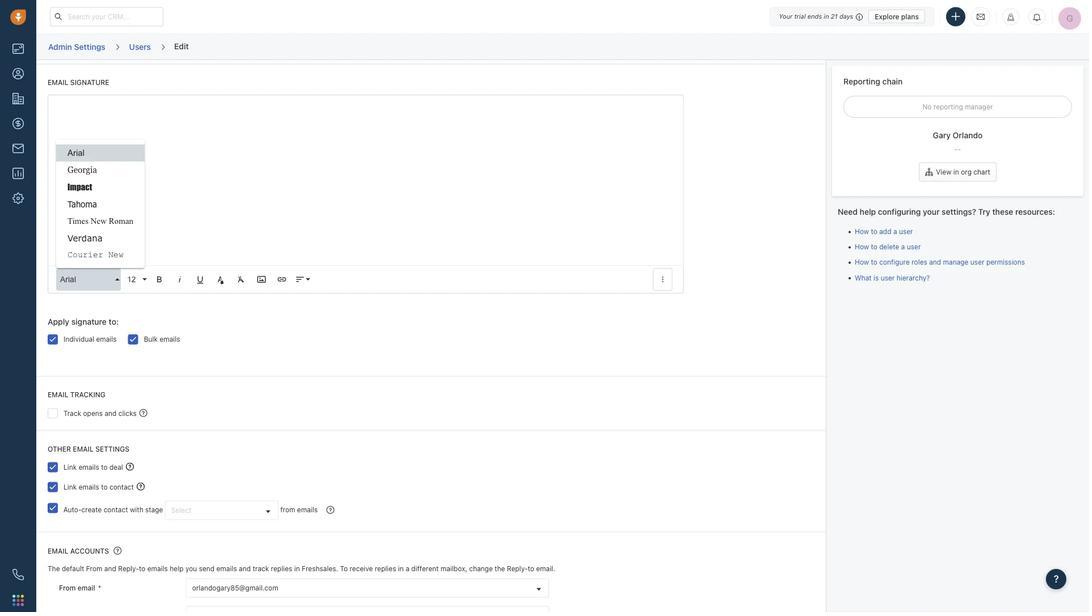 Task type: vqa. For each thing, say whether or not it's contained in the screenshot.
Link emails to contact emails
yes



Task type: locate. For each thing, give the bounding box(es) containing it.
1 vertical spatial how
[[855, 243, 869, 251]]

0 vertical spatial email
[[48, 79, 68, 87]]

other
[[48, 446, 71, 453]]

help
[[860, 207, 876, 216], [170, 566, 184, 574]]

help left the "you"
[[170, 566, 184, 574]]

2 email from the top
[[48, 392, 68, 399]]

0 horizontal spatial a
[[406, 566, 409, 574]]

1 how from the top
[[855, 228, 869, 236]]

0 vertical spatial question circled image
[[139, 409, 147, 418]]

1 vertical spatial email
[[78, 585, 95, 593]]

1 horizontal spatial a
[[893, 228, 897, 236]]

to:
[[109, 318, 119, 327]]

link down other
[[64, 464, 77, 472]]

arial inside dropdown button
[[60, 276, 76, 284]]

auto-
[[63, 506, 81, 514]]

12
[[127, 276, 136, 284]]

21
[[831, 13, 838, 20]]

application
[[48, 95, 684, 294]]

email for other
[[73, 446, 94, 453]]

how to configure roles and manage user permissions
[[855, 259, 1025, 266]]

from emails
[[280, 506, 318, 514]]

view in org chart
[[936, 168, 990, 176]]

to
[[871, 228, 878, 236], [871, 243, 878, 251], [871, 259, 878, 266], [101, 464, 108, 472], [101, 484, 108, 492], [139, 566, 145, 574], [528, 566, 534, 574]]

your
[[779, 13, 793, 20]]

chain
[[883, 77, 903, 86]]

1 vertical spatial arial
[[60, 276, 76, 284]]

emails
[[96, 336, 117, 344], [160, 336, 180, 344], [79, 464, 99, 472], [79, 484, 99, 492], [297, 506, 318, 514], [147, 566, 168, 574], [216, 566, 237, 574]]

1 reply- from the left
[[118, 566, 139, 574]]

0 vertical spatial arial
[[68, 149, 85, 158]]

application containing impact
[[48, 95, 684, 294]]

what is user hierarchy? link
[[855, 274, 930, 282]]

explore plans link
[[869, 10, 925, 23]]

in left org
[[954, 168, 959, 176]]

insert link (⌘k) image
[[277, 275, 287, 285]]

bulk
[[144, 336, 158, 344]]

from
[[86, 566, 102, 574], [59, 585, 76, 593]]

reply- right the the
[[507, 566, 528, 574]]

try
[[978, 207, 990, 216]]

and left clicks
[[105, 410, 117, 418]]

orlandogary85@gmail.com link
[[186, 580, 549, 598]]

1 horizontal spatial reply-
[[507, 566, 528, 574]]

users
[[129, 42, 151, 51]]

to left deal
[[101, 464, 108, 472]]

how down how to add a user link
[[855, 243, 869, 251]]

track
[[64, 410, 81, 418]]

and right roles
[[929, 259, 941, 266]]

accounts
[[70, 548, 109, 556]]

1 horizontal spatial replies
[[375, 566, 396, 574]]

georgia
[[68, 165, 97, 175]]

contact
[[109, 484, 134, 492], [104, 506, 128, 514]]

emails down other email settings
[[79, 464, 99, 472]]

underline (⌘u) image
[[195, 275, 205, 285]]

create
[[81, 506, 102, 514]]

gary orlando --
[[933, 131, 983, 153]]

new down tahoma link
[[91, 217, 107, 226]]

in left freshsales.
[[294, 566, 300, 574]]

1 horizontal spatial new
[[108, 251, 124, 260]]

arial link
[[56, 145, 145, 162]]

impact
[[68, 182, 92, 193]]

contact left click to learn how to link emails to contacts image
[[109, 484, 134, 492]]

0 horizontal spatial new
[[91, 217, 107, 226]]

2 how from the top
[[855, 243, 869, 251]]

emails down link emails to deal
[[79, 484, 99, 492]]

admin
[[48, 42, 72, 51]]

2 horizontal spatial a
[[901, 243, 905, 251]]

Search your CRM... text field
[[50, 7, 163, 26]]

email up track
[[48, 392, 68, 399]]

2 replies from the left
[[375, 566, 396, 574]]

orlandogary85@gmail.com
[[192, 585, 278, 593]]

a right "delete"
[[901, 243, 905, 251]]

freshworks switcher image
[[12, 595, 24, 607]]

question circled image right clicks
[[139, 409, 147, 418]]

arial
[[68, 149, 85, 158], [60, 276, 76, 284]]

what's new image
[[1007, 13, 1015, 21]]

in inside button
[[954, 168, 959, 176]]

what is user hierarchy?
[[855, 274, 930, 282]]

email accounts
[[48, 548, 109, 556]]

1 vertical spatial new
[[108, 251, 124, 260]]

times new roman link
[[56, 213, 145, 230]]

in left 21
[[824, 13, 829, 20]]

hierarchy?
[[897, 274, 930, 282]]

verdana link
[[56, 230, 145, 247]]

0 vertical spatial a
[[893, 228, 897, 236]]

email
[[73, 446, 94, 453], [78, 585, 95, 593]]

email down the default
[[78, 585, 95, 593]]

arial down the 'courier'
[[60, 276, 76, 284]]

to
[[340, 566, 348, 574]]

emails down to:
[[96, 336, 117, 344]]

emails for from emails
[[297, 506, 318, 514]]

phone element
[[7, 564, 30, 587]]

change
[[469, 566, 493, 574]]

email left signature
[[48, 79, 68, 87]]

1 vertical spatial from
[[59, 585, 76, 593]]

new down verdana link
[[108, 251, 124, 260]]

emails for link emails to contact
[[79, 484, 99, 492]]

3 how from the top
[[855, 259, 869, 266]]

receive
[[350, 566, 373, 574]]

view in org chart button
[[919, 163, 997, 182]]

admin settings
[[48, 42, 105, 51]]

configure
[[879, 259, 910, 266]]

to left 'add'
[[871, 228, 878, 236]]

emails right bulk
[[160, 336, 180, 344]]

permissions
[[987, 259, 1025, 266]]

settings
[[95, 446, 129, 453]]

0 horizontal spatial reply-
[[118, 566, 139, 574]]

question circled image
[[114, 547, 122, 556]]

emails for bulk emails
[[160, 336, 180, 344]]

a left different
[[406, 566, 409, 574]]

other email settings
[[48, 446, 129, 453]]

more misc image
[[658, 275, 668, 285]]

link emails to contact
[[64, 484, 134, 492]]

1 vertical spatial help
[[170, 566, 184, 574]]

1 vertical spatial email
[[48, 392, 68, 399]]

a
[[893, 228, 897, 236], [901, 243, 905, 251], [406, 566, 409, 574]]

0 vertical spatial how
[[855, 228, 869, 236]]

1 email from the top
[[48, 79, 68, 87]]

1 vertical spatial a
[[901, 243, 905, 251]]

to left the 'email.' on the bottom of the page
[[528, 566, 534, 574]]

with
[[130, 506, 143, 514]]

italic (⌘i) image
[[175, 275, 185, 285]]

0 horizontal spatial question circled image
[[139, 409, 147, 418]]

from down the default
[[59, 585, 76, 593]]

to left the "you"
[[139, 566, 145, 574]]

0 vertical spatial help
[[860, 207, 876, 216]]

times new roman
[[68, 217, 133, 226]]

to left "delete"
[[871, 243, 878, 251]]

how up what
[[855, 259, 869, 266]]

from
[[280, 506, 295, 514]]

3 email from the top
[[48, 548, 68, 556]]

roman
[[109, 217, 133, 226]]

reply- down question circled icon on the left of the page
[[118, 566, 139, 574]]

emails right from
[[297, 506, 318, 514]]

1 link from the top
[[64, 464, 77, 472]]

1 vertical spatial link
[[64, 484, 77, 492]]

configuring
[[878, 207, 921, 216]]

link for link emails to contact
[[64, 484, 77, 492]]

2 link from the top
[[64, 484, 77, 492]]

replies right receive at the left of the page
[[375, 566, 396, 574]]

link up auto-
[[64, 484, 77, 492]]

signature
[[70, 79, 109, 87]]

text color image
[[216, 275, 226, 285]]

0 vertical spatial email
[[73, 446, 94, 453]]

emails left the "you"
[[147, 566, 168, 574]]

arial inside "link"
[[68, 149, 85, 158]]

arial up georgia
[[68, 149, 85, 158]]

0 vertical spatial new
[[91, 217, 107, 226]]

how left 'add'
[[855, 228, 869, 236]]

replies right track
[[271, 566, 292, 574]]

2 vertical spatial email
[[48, 548, 68, 556]]

roles
[[912, 259, 927, 266]]

2 - from the left
[[958, 145, 961, 153]]

verdana
[[68, 234, 103, 244]]

question circled image right from emails
[[326, 506, 334, 515]]

the
[[495, 566, 505, 574]]

0 vertical spatial link
[[64, 464, 77, 472]]

2 vertical spatial how
[[855, 259, 869, 266]]

tracking
[[70, 392, 105, 399]]

settings?
[[942, 207, 976, 216]]

contact left with
[[104, 506, 128, 514]]

question circled image
[[139, 409, 147, 418], [326, 506, 334, 515]]

1 horizontal spatial help
[[860, 207, 876, 216]]

user right manage
[[971, 259, 985, 266]]

-
[[955, 145, 958, 153], [958, 145, 961, 153]]

edit
[[174, 41, 189, 51]]

1 horizontal spatial question circled image
[[326, 506, 334, 515]]

email for email accounts
[[48, 548, 68, 556]]

email for email tracking
[[48, 392, 68, 399]]

reply-
[[118, 566, 139, 574], [507, 566, 528, 574]]

ends
[[808, 13, 822, 20]]

emails for individual emails
[[96, 336, 117, 344]]

chart
[[974, 168, 990, 176]]

gary
[[933, 131, 951, 140]]

0 horizontal spatial from
[[59, 585, 76, 593]]

a right 'add'
[[893, 228, 897, 236]]

new
[[91, 217, 107, 226], [108, 251, 124, 260]]

email up the
[[48, 548, 68, 556]]

how to delete a user
[[855, 243, 921, 251]]

user
[[899, 228, 913, 236], [907, 243, 921, 251], [971, 259, 985, 266], [881, 274, 895, 282]]

help right 'need' in the top right of the page
[[860, 207, 876, 216]]

reporting
[[934, 103, 963, 111]]

emails right the 'send' on the left bottom of page
[[216, 566, 237, 574]]

courier new link
[[56, 247, 145, 264]]

email for email signature
[[48, 79, 68, 87]]

email up link emails to deal
[[73, 446, 94, 453]]

link for link emails to deal
[[64, 464, 77, 472]]

email
[[48, 79, 68, 87], [48, 392, 68, 399], [48, 548, 68, 556]]

how to add a user link
[[855, 228, 913, 236]]

and
[[929, 259, 941, 266], [105, 410, 117, 418], [104, 566, 116, 574], [239, 566, 251, 574]]

phone image
[[12, 570, 24, 581]]

2 reply- from the left
[[507, 566, 528, 574]]

and down question circled icon on the left of the page
[[104, 566, 116, 574]]

0 horizontal spatial replies
[[271, 566, 292, 574]]

from down accounts
[[86, 566, 102, 574]]

1 horizontal spatial from
[[86, 566, 102, 574]]



Task type: describe. For each thing, give the bounding box(es) containing it.
individual emails
[[64, 336, 117, 344]]

auto-create contact with stage
[[63, 506, 163, 514]]

click to learn how to link emails to contacts image
[[137, 483, 145, 491]]

align image
[[295, 275, 305, 285]]

send email image
[[977, 12, 985, 21]]

stage
[[145, 506, 163, 514]]

clear formatting image
[[236, 275, 246, 285]]

apply
[[48, 318, 69, 327]]

email for from
[[78, 585, 95, 593]]

new for times
[[91, 217, 107, 226]]

to down link emails to deal
[[101, 484, 108, 492]]

select
[[171, 507, 191, 515]]

these
[[993, 207, 1013, 216]]

1 replies from the left
[[271, 566, 292, 574]]

need
[[838, 207, 858, 216]]

track
[[253, 566, 269, 574]]

resources:
[[1016, 207, 1055, 216]]

is
[[874, 274, 879, 282]]

individual
[[64, 336, 94, 344]]

emails for link emails to deal
[[79, 464, 99, 472]]

from email
[[59, 585, 95, 593]]

explore
[[875, 12, 900, 20]]

org
[[961, 168, 972, 176]]

user right 'add'
[[899, 228, 913, 236]]

no reporting manager
[[923, 103, 993, 111]]

orlando
[[953, 131, 983, 140]]

in left different
[[398, 566, 404, 574]]

deal
[[109, 464, 123, 472]]

your
[[923, 207, 940, 216]]

12 button
[[123, 269, 148, 291]]

freshsales.
[[302, 566, 338, 574]]

courier new
[[68, 251, 124, 260]]

clicks
[[118, 410, 137, 418]]

2 vertical spatial a
[[406, 566, 409, 574]]

0 horizontal spatial help
[[170, 566, 184, 574]]

track opens and clicks
[[64, 410, 137, 418]]

need help configuring your settings? try these resources:
[[838, 207, 1055, 216]]

1 vertical spatial contact
[[104, 506, 128, 514]]

trial
[[794, 13, 806, 20]]

reporting chain
[[844, 77, 903, 86]]

how for how to add a user
[[855, 228, 869, 236]]

mailbox,
[[441, 566, 467, 574]]

different
[[411, 566, 439, 574]]

to up is
[[871, 259, 878, 266]]

settings
[[74, 42, 105, 51]]

bulk emails
[[144, 336, 180, 344]]

user right is
[[881, 274, 895, 282]]

impact link
[[56, 179, 145, 196]]

how for how to configure roles and manage user permissions
[[855, 259, 869, 266]]

the default from and reply-to emails help you send emails and track replies in freshsales. to receive replies in a different mailbox, change the reply-to email.
[[48, 566, 555, 574]]

explore plans
[[875, 12, 919, 20]]

how to add a user
[[855, 228, 913, 236]]

how to delete a user link
[[855, 243, 921, 251]]

0 vertical spatial contact
[[109, 484, 134, 492]]

arial button
[[56, 269, 121, 291]]

select link
[[166, 502, 278, 520]]

how for how to delete a user
[[855, 243, 869, 251]]

email.
[[536, 566, 555, 574]]

georgia link
[[56, 162, 145, 179]]

signature
[[71, 318, 107, 327]]

1 - from the left
[[955, 145, 958, 153]]

the
[[48, 566, 60, 574]]

link emails to deal
[[64, 464, 123, 472]]

how to configure roles and manage user permissions link
[[855, 259, 1025, 266]]

email tracking
[[48, 392, 105, 399]]

new for courier
[[108, 251, 124, 260]]

apply signature to:
[[48, 318, 119, 327]]

a for add
[[893, 228, 897, 236]]

a for delete
[[901, 243, 905, 251]]

manage
[[943, 259, 969, 266]]

user up roles
[[907, 243, 921, 251]]

click to learn how to link conversations to deals image
[[126, 463, 134, 471]]

insert image (⌘p) image
[[256, 275, 267, 285]]

reporting
[[844, 77, 880, 86]]

and left track
[[239, 566, 251, 574]]

opens
[[83, 410, 103, 418]]

your trial ends in 21 days
[[779, 13, 853, 20]]

plans
[[901, 12, 919, 20]]

days
[[840, 13, 853, 20]]

1 vertical spatial question circled image
[[326, 506, 334, 515]]

0 vertical spatial from
[[86, 566, 102, 574]]

email signature
[[48, 79, 109, 87]]

send
[[199, 566, 215, 574]]

view
[[936, 168, 952, 176]]



